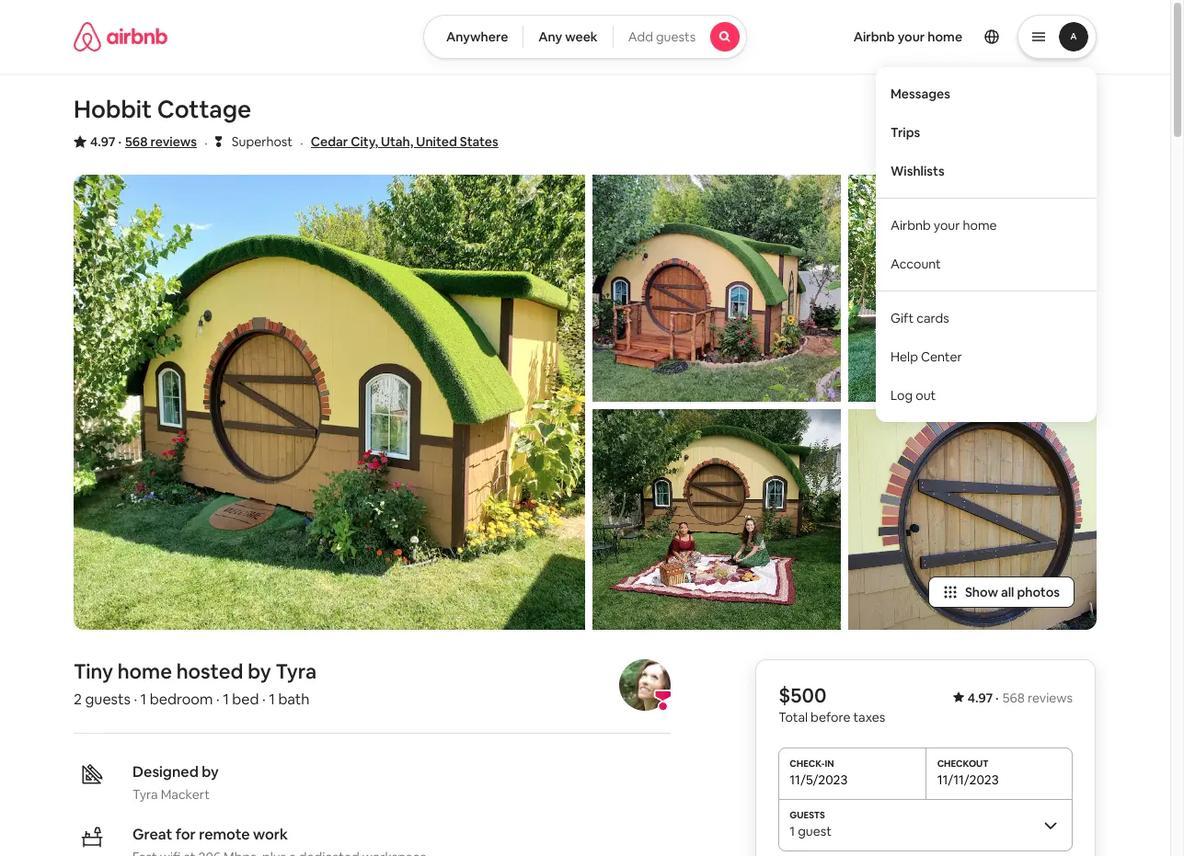 Task type: vqa. For each thing, say whether or not it's contained in the screenshot.
THE "ADD TO WISHLIST: WHITTIER, CALIFORNIA" image
no



Task type: locate. For each thing, give the bounding box(es) containing it.
1 vertical spatial your
[[934, 217, 960, 233]]

tyra is a superhost. learn more about tyra. image
[[619, 660, 671, 711], [619, 660, 671, 711]]

1 guest
[[790, 823, 832, 840]]

by
[[202, 763, 219, 782]]

bath
[[278, 690, 310, 709]]

568 reviews button
[[125, 133, 197, 151]]

· left '󰀃'
[[204, 133, 208, 153]]

airbnb up account
[[891, 217, 931, 233]]

cedar city, utah, united states button
[[311, 131, 499, 153]]

0 horizontal spatial 568
[[125, 133, 148, 150]]

your
[[898, 29, 925, 45], [934, 217, 960, 233]]

airbnb for the bottommost airbnb your home link
[[891, 217, 931, 233]]

1 vertical spatial airbnb your home
[[891, 217, 997, 233]]

1 left guest
[[790, 823, 795, 840]]

your for the bottommost airbnb your home link
[[934, 217, 960, 233]]

2
[[74, 690, 82, 709]]

your up messages
[[898, 29, 925, 45]]

0 vertical spatial guests
[[656, 29, 696, 45]]

help center
[[891, 349, 963, 365]]

airbnb your home
[[854, 29, 963, 45], [891, 217, 997, 233]]

guests right 2
[[85, 690, 131, 709]]

None search field
[[423, 15, 748, 59]]

0 horizontal spatial your
[[898, 29, 925, 45]]

bed
[[232, 690, 259, 709]]

gift cards link
[[876, 299, 1097, 337]]

1
[[140, 690, 147, 709], [223, 690, 229, 709], [269, 690, 275, 709], [790, 823, 795, 840]]

airbnb your home up account
[[891, 217, 997, 233]]

trips
[[891, 124, 921, 140]]

help
[[891, 349, 919, 365]]

· down hobbit
[[118, 133, 121, 150]]

your up account
[[934, 217, 960, 233]]

profile element
[[770, 0, 1097, 422]]

utah,
[[381, 133, 414, 150]]

airbnb your home for the topmost airbnb your home link
[[854, 29, 963, 45]]

states
[[460, 133, 499, 150]]

airbnb your home link up messages
[[843, 17, 974, 56]]

1 horizontal spatial your
[[934, 217, 960, 233]]

0 vertical spatial 4.97
[[90, 133, 115, 150]]

anywhere
[[446, 29, 508, 45]]

airbnb up messages
[[854, 29, 895, 45]]

tiny home hosted by tyra 2 guests · 1 bedroom · 1 bed · 1 bath
[[74, 659, 317, 709]]

4.97
[[90, 133, 115, 150], [968, 690, 993, 707]]

0 vertical spatial your
[[898, 29, 925, 45]]

cedar
[[311, 133, 348, 150]]

󰀃
[[215, 133, 222, 150]]

log
[[891, 387, 913, 404]]

anywhere button
[[423, 15, 524, 59]]

airbnb your home up messages
[[854, 29, 963, 45]]

hosted
[[176, 659, 243, 684]]

· up 11/11/2023
[[996, 690, 999, 707]]

designed by tyra mackert
[[133, 763, 219, 803]]

airbnb
[[854, 29, 895, 45], [891, 217, 931, 233]]

wishlists
[[891, 163, 945, 179]]

4.97 · 568 reviews
[[90, 133, 197, 150], [968, 690, 1073, 707]]

guests right add
[[656, 29, 696, 45]]

0 vertical spatial reviews
[[151, 133, 197, 150]]

0 vertical spatial home
[[928, 29, 963, 45]]

designed
[[133, 763, 199, 782]]

center
[[921, 349, 963, 365]]

0 horizontal spatial guests
[[85, 690, 131, 709]]

1 horizontal spatial 4.97 · 568 reviews
[[968, 690, 1073, 707]]

1 vertical spatial 568
[[1003, 690, 1025, 707]]

2 vertical spatial home
[[118, 659, 172, 684]]

1 left bed
[[223, 690, 229, 709]]

1 guest button
[[779, 800, 1073, 851]]

home up account 'link'
[[963, 217, 997, 233]]

cards
[[917, 310, 950, 326]]

4.97 up 11/11/2023
[[968, 690, 993, 707]]

airbnb for the topmost airbnb your home link
[[854, 29, 895, 45]]

0 vertical spatial 568
[[125, 133, 148, 150]]

show
[[966, 584, 999, 601]]

guests
[[656, 29, 696, 45], [85, 690, 131, 709]]

airbnb your home link down the wishlists link
[[876, 206, 1097, 244]]

home up bedroom
[[118, 659, 172, 684]]

· right bed
[[262, 690, 266, 709]]

home
[[928, 29, 963, 45], [963, 217, 997, 233], [118, 659, 172, 684]]

tyra
[[133, 787, 158, 803]]

reviews
[[151, 133, 197, 150], [1028, 690, 1073, 707]]

· left bed
[[216, 690, 220, 709]]

mackert
[[161, 787, 210, 803]]

messages link
[[876, 74, 1097, 113]]

airbnb your home link
[[843, 17, 974, 56], [876, 206, 1097, 244]]

home up messages
[[928, 29, 963, 45]]

1 horizontal spatial guests
[[656, 29, 696, 45]]

all
[[1001, 584, 1015, 601]]

568
[[125, 133, 148, 150], [1003, 690, 1025, 707]]

0 vertical spatial 4.97 · 568 reviews
[[90, 133, 197, 150]]

·
[[118, 133, 121, 150], [204, 133, 208, 153], [300, 133, 304, 153], [134, 690, 137, 709], [216, 690, 220, 709], [262, 690, 266, 709], [996, 690, 999, 707]]

1 horizontal spatial 568
[[1003, 690, 1025, 707]]

any week
[[539, 29, 598, 45]]

0 vertical spatial airbnb
[[854, 29, 895, 45]]

airbnb your home for the bottommost airbnb your home link
[[891, 217, 997, 233]]

total
[[779, 709, 808, 726]]

4.97 down hobbit
[[90, 133, 115, 150]]

1 vertical spatial 4.97
[[968, 690, 993, 707]]

1 vertical spatial guests
[[85, 690, 131, 709]]

gift
[[891, 310, 914, 326]]

show all photos
[[966, 584, 1060, 601]]

1 vertical spatial airbnb
[[891, 217, 931, 233]]

account
[[891, 256, 941, 272]]

any
[[539, 29, 563, 45]]

bedroom
[[150, 690, 213, 709]]

add guests button
[[613, 15, 748, 59]]

0 horizontal spatial 4.97
[[90, 133, 115, 150]]

1 horizontal spatial 4.97
[[968, 690, 993, 707]]

0 vertical spatial airbnb your home
[[854, 29, 963, 45]]

1 horizontal spatial reviews
[[1028, 690, 1073, 707]]



Task type: describe. For each thing, give the bounding box(es) containing it.
11/11/2023
[[938, 772, 999, 788]]

hobbit cottage image 5 image
[[849, 410, 1097, 630]]

help center link
[[876, 337, 1097, 376]]

saved button
[[1031, 127, 1105, 158]]

before
[[811, 709, 851, 726]]

hobbit cottage image 4 image
[[849, 175, 1097, 403]]

add
[[628, 29, 653, 45]]

remote
[[199, 825, 250, 845]]

show all photos button
[[929, 577, 1075, 608]]

0 horizontal spatial reviews
[[151, 133, 197, 150]]

your for the topmost airbnb your home link
[[898, 29, 925, 45]]

week
[[565, 29, 598, 45]]

gift cards
[[891, 310, 950, 326]]

hobbit
[[74, 94, 152, 125]]

0 horizontal spatial 4.97 · 568 reviews
[[90, 133, 197, 150]]

great
[[133, 825, 172, 845]]

guests inside add guests "button"
[[656, 29, 696, 45]]

superhost
[[232, 133, 293, 150]]

any week button
[[523, 15, 614, 59]]

hobbit cottage
[[74, 94, 251, 125]]

hobbit cottage image 3 image
[[593, 410, 841, 630]]

out
[[916, 387, 936, 404]]

add guests
[[628, 29, 696, 45]]

wishlists link
[[876, 152, 1097, 190]]

log out button
[[876, 376, 1097, 415]]

guests inside the tiny home hosted by tyra 2 guests · 1 bedroom · 1 bed · 1 bath
[[85, 690, 131, 709]]

1 inside 1 guest dropdown button
[[790, 823, 795, 840]]

great for remote work
[[133, 825, 288, 845]]

by tyra
[[248, 659, 317, 684]]

home inside the tiny home hosted by tyra 2 guests · 1 bedroom · 1 bed · 1 bath
[[118, 659, 172, 684]]

1 vertical spatial reviews
[[1028, 690, 1073, 707]]

· cedar city, utah, united states
[[300, 133, 499, 153]]

0 vertical spatial airbnb your home link
[[843, 17, 974, 56]]

$500
[[779, 683, 827, 708]]

1 left 'bath'
[[269, 690, 275, 709]]

cottage
[[157, 94, 251, 125]]

messages
[[891, 85, 951, 102]]

none search field containing anywhere
[[423, 15, 748, 59]]

· left cedar
[[300, 133, 304, 153]]

taxes
[[854, 709, 886, 726]]

11/5/2023
[[790, 772, 848, 788]]

trips link
[[876, 113, 1097, 152]]

$500 total before taxes
[[779, 683, 886, 726]]

guest
[[798, 823, 832, 840]]

account link
[[876, 244, 1097, 283]]

1 vertical spatial 4.97 · 568 reviews
[[968, 690, 1073, 707]]

log out
[[891, 387, 936, 404]]

hobbit cottage image 1 image
[[74, 175, 585, 630]]

work
[[253, 825, 288, 845]]

hobbit cottage image 2 image
[[593, 175, 841, 403]]

tiny
[[74, 659, 113, 684]]

· left bedroom
[[134, 690, 137, 709]]

1 left bedroom
[[140, 690, 147, 709]]

1 vertical spatial home
[[963, 217, 997, 233]]

for
[[175, 825, 196, 845]]

united
[[416, 133, 457, 150]]

1 vertical spatial airbnb your home link
[[876, 206, 1097, 244]]

saved
[[1060, 134, 1097, 151]]

city,
[[351, 133, 378, 150]]

photos
[[1017, 584, 1060, 601]]



